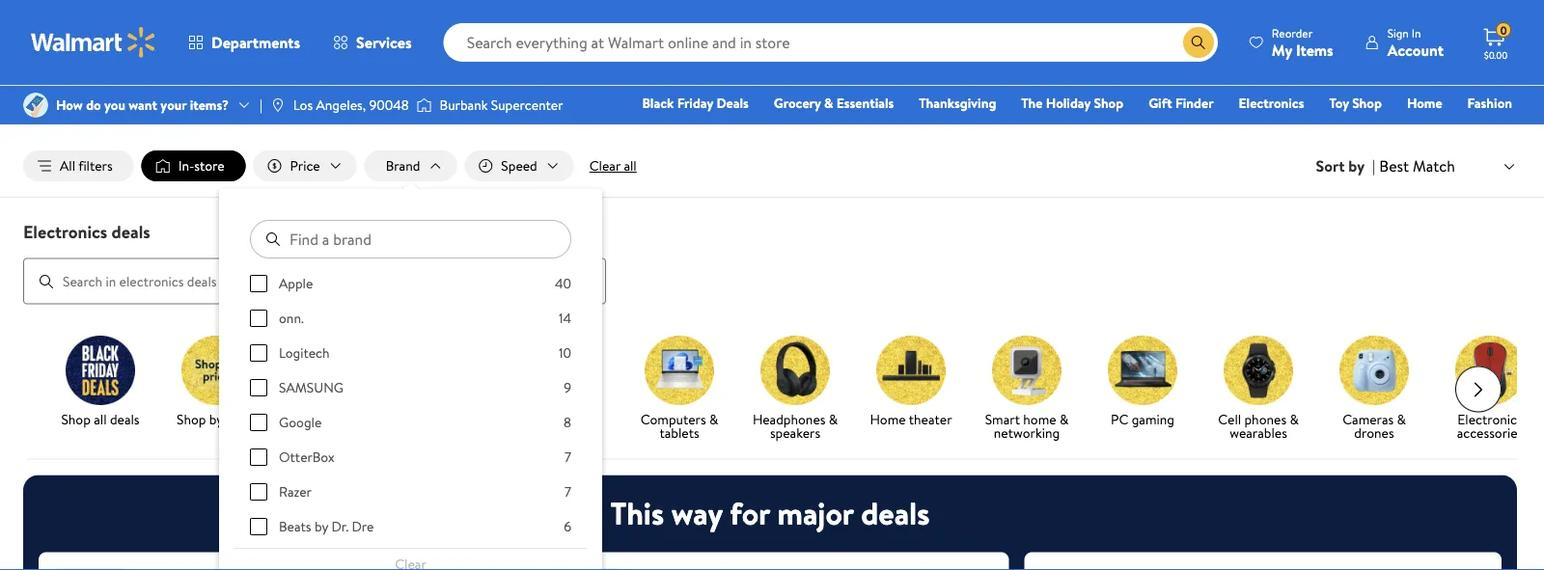 Task type: describe. For each thing, give the bounding box(es) containing it.
8
[[564, 413, 571, 432]]

registry link
[[1281, 120, 1348, 140]]

home theater link
[[861, 335, 961, 430]]

cell phones & wearables link
[[1208, 335, 1309, 444]]

available
[[924, 59, 967, 76]]

computers & tablets
[[641, 410, 718, 442]]

grocery & essentials
[[774, 94, 894, 112]]

0 horizontal spatial |
[[260, 96, 262, 114]]

epic
[[585, 11, 629, 43]]

limited quantities. while supplies last. no rain checks. select items may not be available in-store.
[[533, 59, 1011, 76]]

reorder my items
[[1272, 25, 1334, 60]]

gifts.
[[760, 11, 812, 43]]

shop right toy
[[1352, 94, 1382, 112]]

& for computers
[[709, 410, 718, 429]]

 image for how do you want your items?
[[23, 93, 48, 118]]

in
[[1412, 25, 1421, 41]]

rain
[[741, 59, 760, 76]]

cell
[[1218, 410, 1241, 429]]

supercenter
[[491, 96, 563, 114]]

sign
[[1388, 25, 1409, 41]]

Search search field
[[444, 23, 1218, 62]]

while
[[627, 59, 655, 76]]

0
[[1500, 22, 1507, 38]]

electronics for electronics accessories
[[1458, 410, 1523, 429]]

cameras and drones image
[[1340, 335, 1409, 405]]

pc gaming image
[[1108, 335, 1177, 405]]

shop by price link
[[166, 335, 266, 430]]

walmart+ link
[[1446, 120, 1521, 140]]

no
[[723, 59, 738, 76]]

electronics accessories
[[1457, 410, 1523, 442]]

shop by price
[[177, 410, 256, 429]]

group containing apple
[[250, 274, 571, 570]]

shop by price image
[[181, 335, 251, 405]]

tvs image
[[529, 335, 598, 405]]

walmart restored
[[305, 410, 359, 442]]

how do you want your items?
[[56, 96, 229, 114]]

clear all button
[[582, 151, 644, 182]]

this way for major deals
[[610, 492, 930, 535]]

1 vertical spatial deals
[[110, 410, 139, 429]]

toy
[[1329, 94, 1349, 112]]

90048
[[369, 96, 409, 114]]

essentials
[[837, 94, 894, 112]]

by for shop
[[209, 410, 223, 429]]

razer
[[279, 483, 312, 501]]

computers and tablets image
[[645, 335, 714, 405]]

drones
[[1354, 423, 1394, 442]]

speed button
[[465, 151, 574, 182]]

pc gaming
[[1111, 410, 1174, 429]]

the
[[1021, 94, 1043, 112]]

fashion
[[1468, 94, 1512, 112]]

in-store
[[178, 156, 224, 175]]

departments
[[211, 32, 300, 53]]

holiday
[[1046, 94, 1091, 112]]

burbank supercenter
[[440, 96, 563, 114]]

items
[[1296, 39, 1334, 60]]

& for cameras
[[1397, 410, 1406, 429]]

home for home
[[1407, 94, 1442, 112]]

40
[[555, 274, 571, 293]]

grocery & essentials link
[[765, 93, 903, 113]]

epic savings. top gifts. don't miss it!
[[585, 11, 951, 43]]

by for sort
[[1349, 155, 1365, 177]]

walmart
[[307, 410, 357, 429]]

cell phones & wearables
[[1218, 410, 1299, 442]]

dre
[[352, 517, 374, 536]]

burbank
[[440, 96, 488, 114]]

all filters
[[60, 156, 113, 175]]

one debit link
[[1356, 120, 1438, 140]]

shop right holiday
[[1094, 94, 1124, 112]]

& for grocery
[[824, 94, 833, 112]]

& for headphones
[[829, 410, 838, 429]]

friday
[[677, 94, 713, 112]]

computers
[[641, 410, 706, 429]]

may
[[866, 59, 887, 76]]

way
[[672, 492, 722, 535]]

walmart restored image
[[297, 335, 367, 405]]

search image
[[39, 274, 54, 289]]

angeles,
[[316, 96, 366, 114]]

wearables
[[1230, 423, 1287, 442]]

your
[[161, 96, 187, 114]]

walmart image
[[31, 27, 156, 58]]

Search in electronics deals search field
[[23, 258, 606, 305]]

store.
[[983, 59, 1011, 76]]

Electronics deals search field
[[0, 220, 1544, 305]]

sort
[[1316, 155, 1345, 177]]

miss
[[880, 11, 924, 43]]

walmart+
[[1455, 121, 1512, 139]]

gaming
[[1132, 410, 1174, 429]]

beats by dr. dre
[[279, 517, 374, 536]]

checks.
[[763, 59, 799, 76]]

items
[[836, 59, 863, 76]]

networking
[[994, 423, 1060, 442]]

black
[[642, 94, 674, 112]]

one
[[1364, 121, 1393, 139]]

& inside cell phones & wearables
[[1290, 410, 1299, 429]]

shop left price
[[177, 410, 206, 429]]

shop down the shop all deals image at bottom
[[61, 410, 91, 429]]

electronics for electronics deals
[[23, 220, 107, 244]]

major
[[777, 492, 854, 535]]

cameras
[[1343, 410, 1394, 429]]

dr.
[[331, 517, 349, 536]]

brand button
[[364, 151, 457, 182]]

home theater
[[870, 410, 952, 429]]



Task type: vqa. For each thing, say whether or not it's contained in the screenshot.
Sort by |
yes



Task type: locate. For each thing, give the bounding box(es) containing it.
 image left how
[[23, 93, 48, 118]]

1 vertical spatial electronics
[[23, 220, 107, 244]]

& inside computers & tablets
[[709, 410, 718, 429]]

group
[[250, 274, 571, 570]]

& right the phones
[[1290, 410, 1299, 429]]

Find a brand search field
[[250, 220, 571, 259]]

fashion link
[[1459, 93, 1521, 113]]

0 vertical spatial by
[[1349, 155, 1365, 177]]

7 down the 8
[[565, 448, 571, 467]]

apple
[[279, 274, 313, 293]]

1 horizontal spatial home
[[1407, 94, 1442, 112]]

home link
[[1398, 93, 1451, 113]]

0 horizontal spatial by
[[209, 410, 223, 429]]

electronics up the search icon
[[23, 220, 107, 244]]

store
[[194, 156, 224, 175]]

| left best
[[1372, 155, 1376, 177]]

home theater image
[[876, 335, 946, 405]]

departments button
[[172, 19, 317, 66]]

top
[[718, 11, 754, 43]]

logitech
[[279, 344, 330, 362]]

electronics link
[[1230, 93, 1313, 113]]

cell phones and wearables image
[[1224, 335, 1293, 405]]

be
[[909, 59, 922, 76]]

2 horizontal spatial by
[[1349, 155, 1365, 177]]

by left price
[[209, 410, 223, 429]]

phones
[[1244, 410, 1287, 429]]

home inside home theater link
[[870, 410, 906, 429]]

electronics for electronics
[[1239, 94, 1304, 112]]

all
[[60, 156, 75, 175]]

10
[[559, 344, 571, 362]]

this
[[610, 492, 664, 535]]

by
[[1349, 155, 1365, 177], [209, 410, 223, 429], [315, 517, 328, 536]]

1 vertical spatial all
[[94, 410, 107, 429]]

restored
[[305, 423, 359, 442]]

home left the theater
[[870, 410, 906, 429]]

0 vertical spatial electronics
[[1239, 94, 1304, 112]]

my
[[1272, 39, 1292, 60]]

0 vertical spatial |
[[260, 96, 262, 114]]

0 vertical spatial deals
[[112, 220, 150, 244]]

price
[[290, 156, 320, 175]]

theater
[[909, 410, 952, 429]]

0 vertical spatial home
[[1407, 94, 1442, 112]]

1 horizontal spatial |
[[1372, 155, 1376, 177]]

cameras & drones
[[1343, 410, 1406, 442]]

deals
[[717, 94, 749, 112]]

2 vertical spatial by
[[315, 517, 328, 536]]

Walmart Site-Wide search field
[[444, 23, 1218, 62]]

$0.00
[[1484, 48, 1508, 61]]

1 vertical spatial 7
[[565, 483, 571, 501]]

reorder
[[1272, 25, 1313, 41]]

los
[[293, 96, 313, 114]]

sort and filter section element
[[0, 135, 1544, 197]]

& right speakers
[[829, 410, 838, 429]]

debit
[[1397, 121, 1430, 139]]

otterbox
[[279, 448, 335, 467]]

services
[[356, 32, 412, 53]]

1 vertical spatial by
[[209, 410, 223, 429]]

electronics accessories image
[[1455, 335, 1525, 405]]

all down the shop all deals image at bottom
[[94, 410, 107, 429]]

computers & tablets link
[[629, 335, 730, 444]]

 image
[[23, 93, 48, 118], [417, 96, 432, 115]]

 image right 90048
[[417, 96, 432, 115]]

walmart restored link
[[282, 335, 382, 444]]

savings.
[[634, 11, 713, 43]]

last.
[[701, 59, 720, 76]]

search icon image
[[1191, 35, 1206, 50]]

best match button
[[1376, 153, 1521, 179]]

deals
[[112, 220, 150, 244], [110, 410, 139, 429], [861, 492, 930, 535]]

in-
[[970, 59, 983, 76]]

all for shop
[[94, 410, 107, 429]]

deals down the shop all deals image at bottom
[[110, 410, 139, 429]]

|
[[260, 96, 262, 114], [1372, 155, 1376, 177]]

fashion registry
[[1290, 94, 1512, 139]]

2 vertical spatial deals
[[861, 492, 930, 535]]

finder
[[1176, 94, 1214, 112]]

items?
[[190, 96, 229, 114]]

all right clear
[[624, 156, 637, 175]]

& right grocery
[[824, 94, 833, 112]]

supplies
[[658, 59, 698, 76]]

by inside group
[[315, 517, 328, 536]]

filters
[[78, 156, 113, 175]]

the holiday shop link
[[1013, 93, 1132, 113]]

home inside 'home' "link"
[[1407, 94, 1442, 112]]

by for beats
[[315, 517, 328, 536]]

headphones and speakers image
[[761, 335, 830, 405]]

cameras & drones link
[[1324, 335, 1425, 444]]

7 for razer
[[565, 483, 571, 501]]

electronics inside search box
[[23, 220, 107, 244]]

| left los
[[260, 96, 262, 114]]

home for home theater
[[870, 410, 906, 429]]

deals inside search box
[[112, 220, 150, 244]]

price button
[[253, 151, 357, 182]]

| inside the sort and filter section element
[[1372, 155, 1376, 177]]

tvs link
[[513, 335, 614, 430]]

7 up 6
[[565, 483, 571, 501]]

smart home & networking link
[[977, 335, 1077, 444]]

& right 'home' at right bottom
[[1060, 410, 1069, 429]]

1 vertical spatial |
[[1372, 155, 1376, 177]]

samsung
[[279, 378, 344, 397]]

electronics inside electronics accessories
[[1458, 410, 1523, 429]]

all for clear
[[624, 156, 637, 175]]

1 7 from the top
[[565, 448, 571, 467]]

pc gaming link
[[1093, 335, 1193, 430]]

shop all deals image
[[66, 335, 135, 405]]

by right "sort" at the top right of page
[[1349, 155, 1365, 177]]

deals right major
[[861, 492, 930, 535]]

electronics up registry
[[1239, 94, 1304, 112]]

7 for otterbox
[[565, 448, 571, 467]]

price
[[226, 410, 256, 429]]

in-store button
[[142, 151, 246, 182]]

gift finder
[[1149, 94, 1214, 112]]

 image for burbank supercenter
[[417, 96, 432, 115]]

next slide for chipmodulewithimages list image
[[1455, 366, 1502, 413]]

services button
[[317, 19, 428, 66]]

& inside smart home & networking
[[1060, 410, 1069, 429]]

all inside shop all deals link
[[94, 410, 107, 429]]

tvs
[[553, 410, 574, 429]]

smart home and networking image
[[992, 335, 1062, 405]]

home
[[1407, 94, 1442, 112], [870, 410, 906, 429]]

2 horizontal spatial electronics
[[1458, 410, 1523, 429]]

account
[[1388, 39, 1444, 60]]

thanksgiving link
[[910, 93, 1005, 113]]

speakers
[[770, 423, 820, 442]]

black friday deals
[[642, 94, 749, 112]]

brand
[[386, 156, 420, 175]]

toy shop
[[1329, 94, 1382, 112]]

shop all deals
[[61, 410, 139, 429]]

& right tablets
[[709, 410, 718, 429]]

you
[[104, 96, 125, 114]]

select
[[802, 59, 833, 76]]

headphones
[[753, 410, 826, 429]]

accessories
[[1457, 423, 1523, 442]]

electronics down electronics accessories image
[[1458, 410, 1523, 429]]

black friday deals link
[[633, 93, 757, 113]]

shop all deals link
[[50, 335, 151, 430]]

home up debit
[[1407, 94, 1442, 112]]

6
[[564, 517, 571, 536]]

& right drones
[[1397, 410, 1406, 429]]

0 horizontal spatial electronics
[[23, 220, 107, 244]]

by inside the sort and filter section element
[[1349, 155, 1365, 177]]

tablets
[[660, 423, 699, 442]]

in-
[[178, 156, 194, 175]]

sign in account
[[1388, 25, 1444, 60]]

sort by |
[[1316, 155, 1376, 177]]

1 horizontal spatial  image
[[417, 96, 432, 115]]

& inside cameras & drones
[[1397, 410, 1406, 429]]

14
[[559, 309, 571, 328]]

2 7 from the top
[[565, 483, 571, 501]]

& inside headphones & speakers
[[829, 410, 838, 429]]

None checkbox
[[250, 275, 267, 293], [250, 310, 267, 327], [250, 379, 267, 397], [250, 518, 267, 536], [250, 275, 267, 293], [250, 310, 267, 327], [250, 379, 267, 397], [250, 518, 267, 536]]

1 horizontal spatial all
[[624, 156, 637, 175]]

how
[[56, 96, 83, 114]]

deals down the filters on the top of the page
[[112, 220, 150, 244]]

1 horizontal spatial by
[[315, 517, 328, 536]]

 image
[[270, 97, 286, 113]]

0 vertical spatial 7
[[565, 448, 571, 467]]

not
[[889, 59, 906, 76]]

all inside clear all button
[[624, 156, 637, 175]]

2 vertical spatial electronics
[[1458, 410, 1523, 429]]

0 horizontal spatial  image
[[23, 93, 48, 118]]

None checkbox
[[250, 345, 267, 362], [250, 414, 267, 432], [250, 449, 267, 466], [250, 484, 267, 501], [250, 345, 267, 362], [250, 414, 267, 432], [250, 449, 267, 466], [250, 484, 267, 501]]

0 horizontal spatial all
[[94, 410, 107, 429]]

1 vertical spatial home
[[870, 410, 906, 429]]

0 horizontal spatial home
[[870, 410, 906, 429]]

1 horizontal spatial electronics
[[1239, 94, 1304, 112]]

by left dr.
[[315, 517, 328, 536]]

0 vertical spatial all
[[624, 156, 637, 175]]



